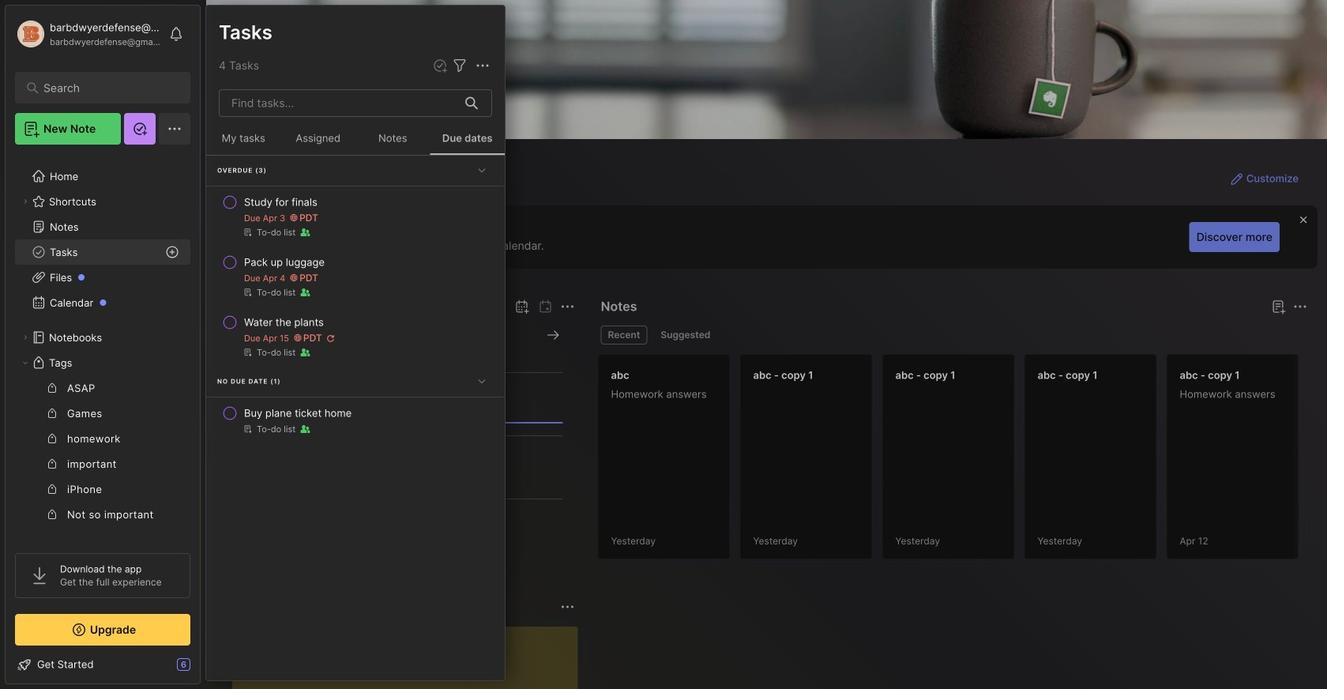 Task type: describe. For each thing, give the bounding box(es) containing it.
1 row from the top
[[213, 188, 499, 245]]

2 row from the top
[[213, 248, 499, 305]]

group inside main element
[[15, 375, 190, 689]]

collapse noduedate image
[[474, 373, 490, 389]]

Search text field
[[43, 81, 170, 96]]

more actions and view options image
[[473, 56, 492, 75]]

2 tab from the left
[[654, 326, 718, 345]]

none search field inside main element
[[43, 78, 170, 97]]

Account field
[[15, 18, 161, 50]]

pack up luggage 2 cell
[[244, 254, 325, 270]]

water the plants 3 cell
[[244, 315, 324, 330]]

filter tasks image
[[450, 56, 469, 75]]

Help and Learning task checklist field
[[6, 652, 200, 677]]

new task image
[[432, 58, 448, 73]]

main element
[[0, 0, 205, 689]]



Task type: locate. For each thing, give the bounding box(es) containing it.
1 horizontal spatial tab
[[654, 326, 718, 345]]

None search field
[[43, 78, 170, 97]]

click to collapse image
[[200, 660, 211, 679]]

3 row from the top
[[213, 308, 499, 365]]

1 horizontal spatial row group
[[598, 354, 1328, 569]]

study for finals 1 cell
[[244, 194, 318, 210]]

More actions and view options field
[[469, 56, 492, 75]]

group
[[15, 375, 190, 689]]

tree inside main element
[[6, 154, 200, 689]]

1 tab from the left
[[601, 326, 648, 345]]

Start writing… text field
[[245, 627, 577, 689]]

expand tags image
[[21, 358, 30, 367]]

0 horizontal spatial tab
[[601, 326, 648, 345]]

Filter tasks field
[[450, 56, 469, 75]]

row
[[213, 188, 499, 245], [213, 248, 499, 305], [213, 308, 499, 365], [213, 399, 499, 442]]

4 row from the top
[[213, 399, 499, 442]]

tab
[[601, 326, 648, 345], [654, 326, 718, 345]]

buy plane ticket home 5 cell
[[244, 405, 352, 421]]

tree
[[6, 154, 200, 689]]

expand notebooks image
[[21, 333, 30, 342]]

row group
[[206, 156, 505, 443], [598, 354, 1328, 569]]

collapse overdue image
[[474, 162, 490, 178]]

0 horizontal spatial row group
[[206, 156, 505, 443]]

tab list
[[601, 326, 1306, 345]]

new evernote calendar event image
[[513, 297, 532, 316]]

Find tasks… text field
[[222, 90, 456, 116]]



Task type: vqa. For each thing, say whether or not it's contained in the screenshot.
3rd row from the bottom
yes



